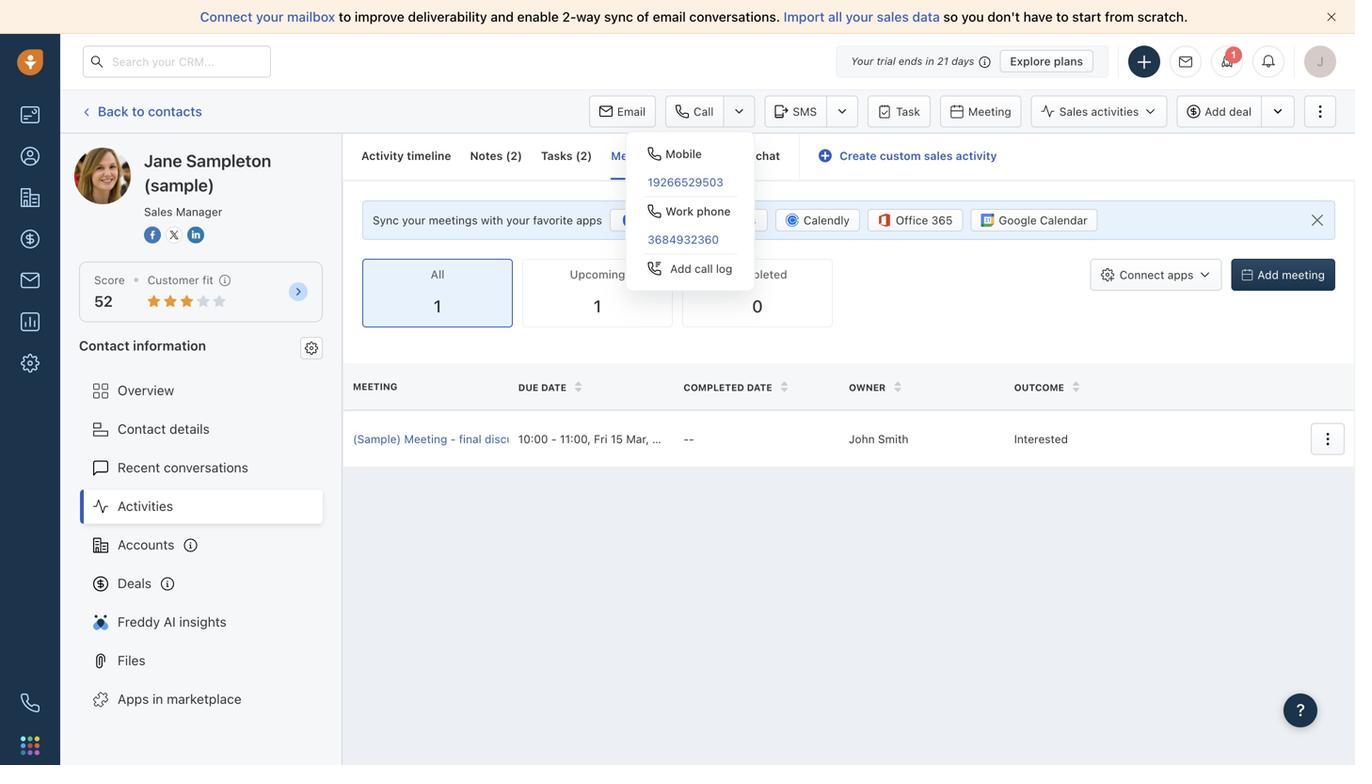 Task type: describe. For each thing, give the bounding box(es) containing it.
google
[[999, 214, 1037, 227]]

jane inside jane sampleton (sample)
[[144, 151, 182, 171]]

back
[[98, 103, 129, 119]]

date for due date
[[541, 382, 567, 393]]

activity
[[361, 149, 404, 162]]

52
[[94, 292, 113, 310]]

connect apps
[[1120, 268, 1194, 282]]

contact information
[[79, 338, 206, 353]]

about
[[544, 432, 575, 446]]

interested
[[1014, 432, 1068, 446]]

sampleton up manager
[[186, 151, 271, 171]]

0 horizontal spatial jane
[[112, 147, 141, 163]]

connect for connect your mailbox to improve deliverability and enable 2-way sync of email conversations. import all your sales data so you don't have to start from scratch.
[[200, 9, 253, 24]]

and
[[491, 9, 514, 24]]

create custom sales activity
[[840, 149, 997, 162]]

sampleton down the contacts
[[145, 147, 210, 163]]

contact for contact details
[[118, 421, 166, 437]]

) for tasks ( 2 )
[[588, 149, 592, 162]]

sales for sales manager
[[144, 205, 173, 218]]

explore plans
[[1010, 55, 1083, 68]]

task button
[[868, 96, 931, 128]]

your
[[851, 55, 874, 67]]

send email image
[[1179, 56, 1193, 68]]

the
[[578, 432, 595, 446]]

sync
[[604, 9, 633, 24]]

google calendar button
[[971, 209, 1098, 232]]

2 for tasks ( 2 )
[[580, 149, 588, 162]]

10:00
[[518, 432, 548, 446]]

outcome
[[1014, 382, 1065, 393]]

task
[[896, 105, 921, 118]]

3684932360 link
[[634, 225, 747, 254]]

due date
[[518, 382, 567, 393]]

2 for notes ( 2 )
[[511, 149, 518, 162]]

2 horizontal spatial to
[[1056, 9, 1069, 24]]

work phone
[[666, 205, 731, 218]]

ai
[[164, 614, 176, 630]]

sales manager
[[144, 205, 222, 218]]

meeting button
[[940, 96, 1022, 128]]

3 - from the left
[[684, 432, 689, 446]]

11:00,
[[560, 432, 591, 446]]

activity timeline
[[361, 149, 451, 162]]

manager
[[176, 205, 222, 218]]

marketplace
[[167, 691, 242, 707]]

sms button
[[765, 96, 827, 128]]

facebook chat
[[699, 149, 780, 162]]

details
[[169, 421, 210, 437]]

office 365
[[896, 214, 953, 227]]

chat
[[756, 149, 780, 162]]

custom
[[880, 149, 921, 162]]

mailbox
[[287, 9, 335, 24]]

1 horizontal spatial to
[[339, 9, 351, 24]]

files
[[118, 653, 146, 668]]

due
[[518, 382, 539, 393]]

sales activities
[[1060, 105, 1139, 118]]

jane sampleton (sample) up manager
[[144, 151, 271, 195]]

2024
[[652, 432, 680, 446]]

explore plans link
[[1000, 50, 1094, 72]]

explore
[[1010, 55, 1051, 68]]

improve
[[355, 9, 405, 24]]

office 365 button
[[868, 209, 963, 232]]

log
[[716, 262, 733, 275]]

call link
[[666, 96, 723, 128]]

meeting inside meeting button
[[969, 105, 1012, 118]]

2-
[[562, 9, 576, 24]]

your left the 'mailbox'
[[256, 9, 284, 24]]

customer fit
[[148, 273, 213, 287]]

deals
[[118, 576, 152, 591]]

score
[[94, 273, 125, 287]]

connect for connect apps
[[1120, 268, 1165, 282]]

favorite
[[533, 214, 573, 227]]

1 down the all
[[434, 296, 442, 316]]

owner
[[849, 382, 886, 393]]

add deal
[[1205, 105, 1252, 118]]

meeting inside (sample) meeting - final discussion about the deal link
[[404, 432, 447, 446]]

have
[[1024, 9, 1053, 24]]

activities
[[118, 498, 173, 514]]

recent conversations
[[118, 460, 248, 475]]

date for completed date
[[747, 382, 773, 393]]

52 button
[[94, 292, 113, 310]]

1 vertical spatial (sample)
[[144, 175, 214, 195]]

teams button
[[693, 209, 768, 232]]

your right with
[[507, 214, 530, 227]]

back to contacts link
[[79, 97, 203, 126]]

mng settings image
[[305, 341, 318, 355]]

smith
[[878, 432, 909, 446]]

discussion
[[485, 432, 541, 446]]

so
[[944, 9, 958, 24]]

way
[[576, 9, 601, 24]]

office
[[896, 214, 929, 227]]

call
[[694, 105, 714, 118]]

completed for completed
[[728, 268, 788, 281]]

( for meetings
[[665, 149, 670, 162]]

email button
[[589, 96, 656, 128]]

( for tasks
[[576, 149, 580, 162]]

add call log
[[670, 262, 733, 275]]

add for add deal
[[1205, 105, 1226, 118]]

deliverability
[[408, 9, 487, 24]]



Task type: vqa. For each thing, say whether or not it's contained in the screenshot.
to
yes



Task type: locate. For each thing, give the bounding box(es) containing it.
contact up recent
[[118, 421, 166, 437]]

accounts
[[118, 537, 174, 553]]

0 horizontal spatial deal
[[598, 432, 621, 446]]

import
[[784, 9, 825, 24]]

1 horizontal spatial connect
[[1120, 268, 1165, 282]]

start
[[1073, 9, 1102, 24]]

activity
[[956, 149, 997, 162]]

date right due
[[541, 382, 567, 393]]

1 horizontal spatial jane
[[144, 151, 182, 171]]

0 horizontal spatial (
[[506, 149, 511, 162]]

zoom button
[[610, 209, 685, 232]]

score 52
[[94, 273, 125, 310]]

add meeting
[[1258, 268, 1325, 282]]

upcoming
[[570, 268, 625, 281]]

sync your meetings with your favorite apps
[[373, 214, 602, 227]]

data
[[913, 9, 940, 24]]

0 vertical spatial sales
[[1060, 105, 1088, 118]]

zoom
[[641, 214, 672, 227]]

4 - from the left
[[689, 432, 694, 446]]

1 - from the left
[[451, 432, 456, 446]]

email
[[617, 105, 646, 118]]

meeting up activity
[[969, 105, 1012, 118]]

2 horizontal spatial meeting
[[969, 105, 1012, 118]]

tasks
[[541, 149, 573, 162]]

your trial ends in 21 days
[[851, 55, 975, 67]]

-
[[451, 432, 456, 446], [551, 432, 557, 446], [684, 432, 689, 446], [689, 432, 694, 446]]

) up 19266529503
[[676, 149, 680, 162]]

1 up 19266529503
[[670, 149, 676, 162]]

customer
[[148, 273, 199, 287]]

facebook
[[699, 149, 753, 162]]

0 horizontal spatial sales
[[877, 9, 909, 24]]

) for meetings ( 1 )
[[676, 149, 680, 162]]

jane down the contacts
[[144, 151, 182, 171]]

timeline
[[407, 149, 451, 162]]

in right the apps
[[153, 691, 163, 707]]

calendly
[[804, 214, 850, 227]]

1 horizontal spatial date
[[747, 382, 773, 393]]

sales left activity
[[924, 149, 953, 162]]

2 ) from the left
[[588, 149, 592, 162]]

phone element
[[11, 684, 49, 722]]

0 vertical spatial meeting
[[969, 105, 1012, 118]]

19266529503
[[648, 175, 724, 189]]

(
[[506, 149, 511, 162], [576, 149, 580, 162], [665, 149, 670, 162]]

add inside add meeting button
[[1258, 268, 1279, 282]]

your right sync
[[402, 214, 426, 227]]

connect your mailbox to improve deliverability and enable 2-way sync of email conversations. import all your sales data so you don't have to start from scratch.
[[200, 9, 1188, 24]]

add left call
[[670, 262, 692, 275]]

to left the start
[[1056, 9, 1069, 24]]

john smith
[[849, 432, 909, 446]]

0 horizontal spatial connect
[[200, 9, 253, 24]]

( right notes
[[506, 149, 511, 162]]

deal right the
[[598, 432, 621, 446]]

activities
[[1092, 105, 1139, 118]]

days
[[952, 55, 975, 67]]

1 horizontal spatial sales
[[924, 149, 953, 162]]

1 date from the left
[[541, 382, 567, 393]]

contact
[[79, 338, 130, 353], [118, 421, 166, 437]]

completed for completed date
[[684, 382, 745, 393]]

meetings
[[611, 149, 662, 162]]

all
[[431, 268, 445, 281]]

phone image
[[21, 694, 40, 713]]

contact down "52"
[[79, 338, 130, 353]]

add down 1 link
[[1205, 105, 1226, 118]]

jane sampleton (sample)
[[112, 147, 267, 163], [144, 151, 271, 195]]

3 ) from the left
[[676, 149, 680, 162]]

) right tasks on the top left of page
[[588, 149, 592, 162]]

0 horizontal spatial date
[[541, 382, 567, 393]]

0 horizontal spatial meeting
[[353, 381, 398, 392]]

1 horizontal spatial (
[[576, 149, 580, 162]]

to right the 'mailbox'
[[339, 9, 351, 24]]

calendar
[[1040, 214, 1088, 227]]

freddy ai insights
[[118, 614, 227, 630]]

0 horizontal spatial add
[[670, 262, 692, 275]]

2 right notes
[[511, 149, 518, 162]]

add inside 'add deal' button
[[1205, 105, 1226, 118]]

don't
[[988, 9, 1020, 24]]

freshworks switcher image
[[21, 736, 40, 755]]

with
[[481, 214, 503, 227]]

tasks ( 2 )
[[541, 149, 592, 162]]

in left 21
[[926, 55, 935, 67]]

deal inside button
[[1229, 105, 1252, 118]]

1 2 from the left
[[511, 149, 518, 162]]

freddy
[[118, 614, 160, 630]]

fri
[[594, 432, 608, 446]]

jane
[[112, 147, 141, 163], [144, 151, 182, 171]]

2 ( from the left
[[576, 149, 580, 162]]

0 horizontal spatial sales
[[144, 205, 173, 218]]

1 vertical spatial completed
[[684, 382, 745, 393]]

date
[[541, 382, 567, 393], [747, 382, 773, 393]]

in
[[926, 55, 935, 67], [153, 691, 163, 707]]

2 right tasks on the top left of page
[[580, 149, 588, 162]]

1 ( from the left
[[506, 149, 511, 162]]

0 horizontal spatial apps
[[576, 214, 602, 227]]

to
[[339, 9, 351, 24], [1056, 9, 1069, 24], [132, 103, 145, 119]]

1 vertical spatial connect
[[1120, 268, 1165, 282]]

1 horizontal spatial apps
[[1168, 268, 1194, 282]]

meetings ( 1 )
[[611, 149, 680, 162]]

from
[[1105, 9, 1134, 24]]

deal down 1 link
[[1229, 105, 1252, 118]]

import all your sales data link
[[784, 9, 944, 24]]

email
[[653, 9, 686, 24]]

contact details
[[118, 421, 210, 437]]

(sample) up sales manager
[[144, 175, 214, 195]]

insights
[[179, 614, 227, 630]]

0 vertical spatial in
[[926, 55, 935, 67]]

0 vertical spatial deal
[[1229, 105, 1252, 118]]

1 vertical spatial contact
[[118, 421, 166, 437]]

2 - from the left
[[551, 432, 557, 446]]

sales left manager
[[144, 205, 173, 218]]

meeting up (sample)
[[353, 381, 398, 392]]

1 vertical spatial apps
[[1168, 268, 1194, 282]]

ends
[[899, 55, 923, 67]]

1 vertical spatial deal
[[598, 432, 621, 446]]

sms
[[793, 105, 817, 118]]

(sample) meeting - final discussion about the deal link
[[353, 431, 621, 447]]

0 vertical spatial sales
[[877, 9, 909, 24]]

google calendar
[[999, 214, 1088, 227]]

add left the meeting in the top right of the page
[[1258, 268, 1279, 282]]

add
[[1205, 105, 1226, 118], [670, 262, 692, 275], [1258, 268, 1279, 282]]

meetings
[[429, 214, 478, 227]]

0 vertical spatial completed
[[728, 268, 788, 281]]

0 horizontal spatial 2
[[511, 149, 518, 162]]

to right back
[[132, 103, 145, 119]]

2 vertical spatial meeting
[[404, 432, 447, 446]]

1
[[1231, 49, 1237, 61], [670, 149, 676, 162], [434, 296, 442, 316], [594, 296, 602, 316]]

connect your mailbox link
[[200, 9, 339, 24]]

contacts
[[148, 103, 202, 119]]

1 horizontal spatial meeting
[[404, 432, 447, 446]]

your right all at the top of page
[[846, 9, 874, 24]]

contact for contact information
[[79, 338, 130, 353]]

recent
[[118, 460, 160, 475]]

) for notes ( 2 )
[[518, 149, 522, 162]]

1 horizontal spatial deal
[[1229, 105, 1252, 118]]

back to contacts
[[98, 103, 202, 119]]

call
[[695, 262, 713, 275]]

scratch.
[[1138, 9, 1188, 24]]

phone
[[697, 205, 731, 218]]

Search your CRM... text field
[[83, 46, 271, 78]]

1 horizontal spatial sales
[[1060, 105, 1088, 118]]

2 horizontal spatial (
[[665, 149, 670, 162]]

1 vertical spatial sales
[[144, 205, 173, 218]]

0 horizontal spatial to
[[132, 103, 145, 119]]

2 2 from the left
[[580, 149, 588, 162]]

0 horizontal spatial )
[[518, 149, 522, 162]]

1 horizontal spatial add
[[1205, 105, 1226, 118]]

add for add meeting
[[1258, 268, 1279, 282]]

1 right send email image
[[1231, 49, 1237, 61]]

teams
[[722, 214, 757, 227]]

2 date from the left
[[747, 382, 773, 393]]

1 vertical spatial in
[[153, 691, 163, 707]]

create custom sales activity link
[[819, 149, 997, 162]]

0 vertical spatial connect
[[200, 9, 253, 24]]

0 vertical spatial contact
[[79, 338, 130, 353]]

jane sampleton (sample) down the contacts
[[112, 147, 267, 163]]

21
[[938, 55, 949, 67]]

( right tasks on the top left of page
[[576, 149, 580, 162]]

enable
[[517, 9, 559, 24]]

work
[[666, 205, 694, 218]]

1 horizontal spatial in
[[926, 55, 935, 67]]

0 vertical spatial (sample)
[[213, 147, 267, 163]]

add for add call log
[[670, 262, 692, 275]]

completed date
[[684, 382, 773, 393]]

add meeting button
[[1232, 259, 1336, 291]]

meeting left the final
[[404, 432, 447, 446]]

date down 0
[[747, 382, 773, 393]]

1 vertical spatial meeting
[[353, 381, 398, 392]]

sales left activities on the right
[[1060, 105, 1088, 118]]

completed
[[728, 268, 788, 281], [684, 382, 745, 393]]

0 vertical spatial apps
[[576, 214, 602, 227]]

of
[[637, 9, 649, 24]]

1 vertical spatial sales
[[924, 149, 953, 162]]

apps
[[118, 691, 149, 707]]

1 link
[[1211, 46, 1243, 78]]

1 down the upcoming
[[594, 296, 602, 316]]

(sample)
[[213, 147, 267, 163], [144, 175, 214, 195]]

notes
[[470, 149, 503, 162]]

1 ) from the left
[[518, 149, 522, 162]]

2 horizontal spatial )
[[676, 149, 680, 162]]

1 horizontal spatial )
[[588, 149, 592, 162]]

0 horizontal spatial in
[[153, 691, 163, 707]]

(sample) up manager
[[213, 147, 267, 163]]

sampleton
[[145, 147, 210, 163], [186, 151, 271, 171]]

close image
[[1327, 12, 1337, 22]]

apps in marketplace
[[118, 691, 242, 707]]

( for notes
[[506, 149, 511, 162]]

2 horizontal spatial add
[[1258, 268, 1279, 282]]

mar,
[[626, 432, 649, 446]]

sales for sales activities
[[1060, 105, 1088, 118]]

) right notes
[[518, 149, 522, 162]]

sales
[[877, 9, 909, 24], [924, 149, 953, 162]]

3 ( from the left
[[665, 149, 670, 162]]

sales left data on the top right of the page
[[877, 9, 909, 24]]

( right meetings
[[665, 149, 670, 162]]

jane down back to contacts link
[[112, 147, 141, 163]]

365
[[932, 214, 953, 227]]

1 horizontal spatial 2
[[580, 149, 588, 162]]

trial
[[877, 55, 896, 67]]



